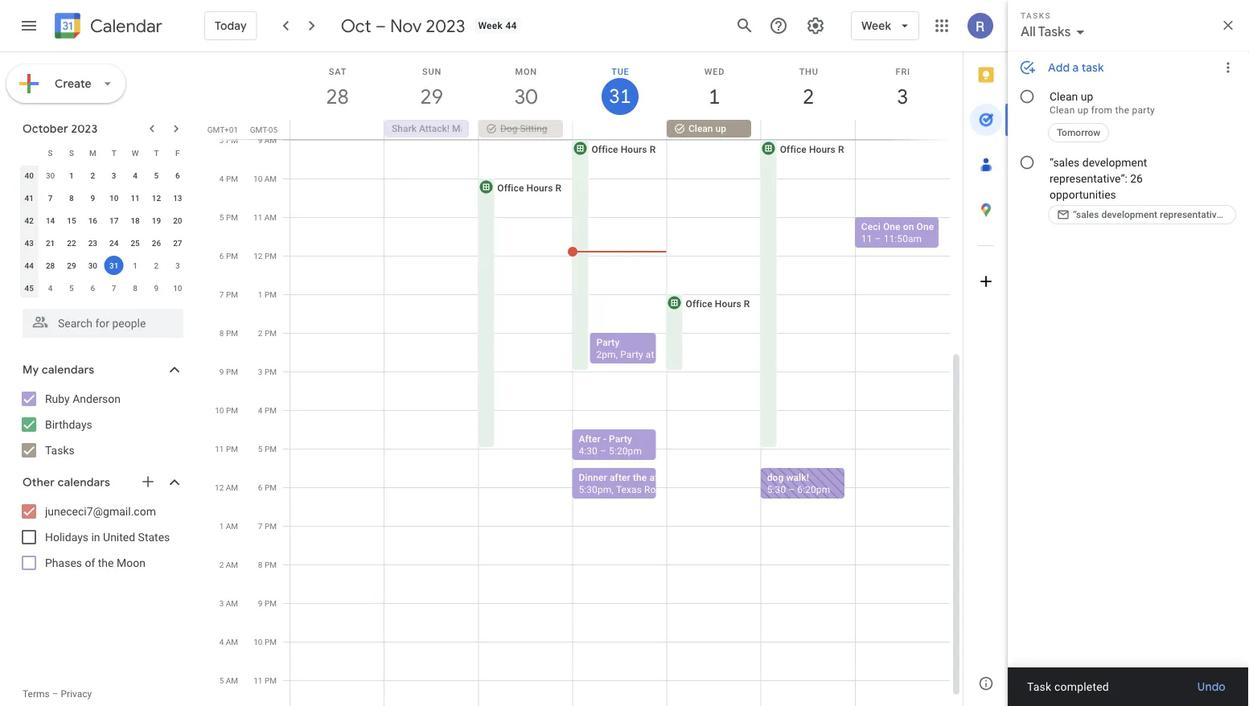 Task type: locate. For each thing, give the bounding box(es) containing it.
cell down 28 link
[[291, 120, 385, 139]]

1 vertical spatial 7 pm
[[258, 522, 277, 531]]

23 element
[[83, 233, 102, 253]]

28 left 29 element
[[46, 261, 55, 270]]

0 horizontal spatial 11 pm
[[215, 444, 238, 454]]

my calendars list
[[3, 386, 200, 464]]

2 down the thu
[[802, 83, 814, 110]]

28 element
[[41, 256, 60, 275]]

am down 9 am
[[265, 174, 277, 184]]

1 horizontal spatial 28
[[325, 83, 348, 110]]

4 pm
[[220, 174, 238, 184], [258, 406, 277, 415]]

my calendars
[[23, 363, 94, 377]]

s up september 30 element
[[48, 148, 53, 158]]

0 horizontal spatial week
[[478, 20, 503, 31]]

11 element
[[126, 188, 145, 208]]

11 right 10 'element'
[[131, 193, 140, 203]]

11 pm right the 5 am
[[254, 676, 277, 686]]

28 inside row
[[46, 261, 55, 270]]

row containing 40
[[19, 164, 188, 187]]

the
[[633, 472, 647, 483], [98, 557, 114, 570]]

10 pm right 4 am
[[254, 637, 277, 647]]

11 am
[[254, 212, 277, 222]]

9 pm
[[220, 367, 238, 377], [258, 599, 277, 608]]

2pm ,
[[597, 349, 621, 360]]

17
[[109, 216, 119, 225]]

0 vertical spatial ,
[[616, 349, 618, 360]]

12 inside october 2023 'grid'
[[152, 193, 161, 203]]

, inside dinner after the after-party 5:30pm , texas roadhouse
[[612, 484, 614, 495]]

grid containing 28
[[206, 52, 963, 707]]

1 vertical spatial 30
[[46, 171, 55, 180]]

1 vertical spatial 12
[[254, 251, 263, 261]]

6 right "12 am"
[[258, 483, 263, 493]]

create button
[[6, 64, 125, 103]]

11 pm
[[215, 444, 238, 454], [254, 676, 277, 686]]

clean up button
[[667, 120, 752, 138]]

6 pm left the 12 pm
[[220, 251, 238, 261]]

12
[[152, 193, 161, 203], [254, 251, 263, 261], [215, 483, 224, 493]]

3 down 2 am
[[219, 599, 224, 608]]

gmt+01
[[207, 125, 238, 134]]

3 cell from the left
[[761, 120, 856, 139]]

10 left the 11 element
[[109, 193, 119, 203]]

calendars for other calendars
[[58, 476, 110, 490]]

1 horizontal spatial 4 pm
[[258, 406, 277, 415]]

1 vertical spatial party
[[609, 433, 633, 445]]

calendars up ruby
[[42, 363, 94, 377]]

0 horizontal spatial 12
[[152, 193, 161, 203]]

shark
[[392, 123, 417, 134]]

the right of
[[98, 557, 114, 570]]

1 horizontal spatial 7 pm
[[258, 522, 277, 531]]

7 pm right 1 am
[[258, 522, 277, 531]]

30
[[514, 83, 537, 110], [46, 171, 55, 180], [88, 261, 97, 270]]

walk!
[[787, 472, 810, 483]]

1 for november 1 element
[[133, 261, 138, 270]]

0 vertical spatial 8 pm
[[220, 328, 238, 338]]

05
[[269, 125, 278, 134]]

0 vertical spatial 30
[[514, 83, 537, 110]]

ceci one on one 11 – 11:50am
[[862, 221, 935, 244]]

0 vertical spatial 6 pm
[[220, 251, 238, 261]]

13
[[173, 193, 182, 203]]

7 right 1 am
[[258, 522, 263, 531]]

0 horizontal spatial s
[[48, 148, 53, 158]]

one
[[884, 221, 901, 232], [917, 221, 935, 232]]

cell down 31 link
[[573, 120, 667, 139]]

0 horizontal spatial 29
[[67, 261, 76, 270]]

1 right september 30 element
[[69, 171, 74, 180]]

1 horizontal spatial 31
[[608, 84, 631, 109]]

1 vertical spatial 9 pm
[[258, 599, 277, 608]]

november 6 element
[[83, 278, 102, 298]]

8 pm right 2 am
[[258, 560, 277, 570]]

1 horizontal spatial 5 pm
[[258, 444, 277, 454]]

30 right 40 at the left of the page
[[46, 171, 55, 180]]

row containing shark attack! marathon
[[283, 120, 963, 139]]

1 vertical spatial 29
[[67, 261, 76, 270]]

44
[[506, 20, 517, 31], [25, 261, 34, 270]]

10
[[254, 174, 263, 184], [109, 193, 119, 203], [173, 283, 182, 293], [215, 406, 224, 415], [254, 637, 263, 647]]

– down ceci
[[875, 233, 882, 244]]

2 inside 'thu 2'
[[802, 83, 814, 110]]

1 horizontal spatial 44
[[506, 20, 517, 31]]

am up the 5 am
[[226, 637, 238, 647]]

9 am
[[258, 135, 277, 145]]

1 horizontal spatial 12
[[215, 483, 224, 493]]

4 pm left 10 am
[[220, 174, 238, 184]]

31 link
[[602, 78, 639, 115]]

1 vertical spatial the
[[98, 557, 114, 570]]

– right oct
[[376, 14, 386, 37]]

0 vertical spatial 29
[[419, 83, 442, 110]]

0 horizontal spatial ,
[[612, 484, 614, 495]]

1 vertical spatial calendars
[[58, 476, 110, 490]]

11 down ceci
[[862, 233, 873, 244]]

3 up 10 'element'
[[112, 171, 116, 180]]

0 vertical spatial 44
[[506, 20, 517, 31]]

1 for 1 pm
[[258, 290, 263, 299]]

2023 right nov
[[426, 14, 466, 37]]

1 vertical spatial 6 pm
[[258, 483, 277, 493]]

0 vertical spatial 4 pm
[[220, 174, 238, 184]]

1 down "12 am"
[[219, 522, 224, 531]]

3 pm down 2 pm
[[258, 367, 277, 377]]

side panel section
[[963, 52, 1009, 707]]

cell
[[291, 120, 385, 139], [573, 120, 667, 139], [761, 120, 856, 139], [856, 120, 950, 139]]

moon
[[117, 557, 146, 570]]

1 vertical spatial 11 pm
[[254, 676, 277, 686]]

tue 31
[[608, 66, 631, 109]]

f
[[176, 148, 180, 158]]

november 8 element
[[126, 278, 145, 298]]

12 right the 11 element
[[152, 193, 161, 203]]

4 pm down 2 pm
[[258, 406, 277, 415]]

6 up 13 element
[[175, 171, 180, 180]]

0 horizontal spatial 9 pm
[[220, 367, 238, 377]]

today
[[215, 19, 247, 33]]

row containing 43
[[19, 232, 188, 254]]

today button
[[204, 6, 257, 45]]

row group
[[19, 164, 188, 299]]

t right the w
[[154, 148, 159, 158]]

11 pm up "12 am"
[[215, 444, 238, 454]]

29 down the sun
[[419, 83, 442, 110]]

7 right november 10 element
[[220, 290, 224, 299]]

calendars
[[42, 363, 94, 377], [58, 476, 110, 490]]

1 horizontal spatial 9 pm
[[258, 599, 277, 608]]

1 vertical spatial 28
[[46, 261, 55, 270]]

0 horizontal spatial 28
[[46, 261, 55, 270]]

2 for 2 am
[[219, 560, 224, 570]]

44 left 28 element
[[25, 261, 34, 270]]

1 horizontal spatial 11 pm
[[254, 676, 277, 686]]

tasks
[[45, 444, 75, 457]]

party inside after - party 4:30 – 5:20pm
[[609, 433, 633, 445]]

party up 2pm , on the left
[[597, 337, 620, 348]]

22 element
[[62, 233, 81, 253]]

0 horizontal spatial the
[[98, 557, 114, 570]]

6 pm
[[220, 251, 238, 261], [258, 483, 277, 493]]

– inside ceci one on one 11 – 11:50am
[[875, 233, 882, 244]]

5 pm
[[220, 212, 238, 222], [258, 444, 277, 454]]

10 pm up "12 am"
[[215, 406, 238, 415]]

44 inside october 2023 'grid'
[[25, 261, 34, 270]]

tab list
[[964, 52, 1009, 662]]

0 horizontal spatial t
[[112, 148, 116, 158]]

texas
[[616, 484, 642, 495]]

1 horizontal spatial t
[[154, 148, 159, 158]]

8 left 2 pm
[[220, 328, 224, 338]]

roadhouse
[[645, 484, 694, 495]]

1 horizontal spatial one
[[917, 221, 935, 232]]

3 pm down gmt+01
[[220, 135, 238, 145]]

1 vertical spatial 8 pm
[[258, 560, 277, 570]]

30 link
[[508, 78, 545, 115]]

11 inside ceci one on one 11 – 11:50am
[[862, 233, 873, 244]]

cell down 3 link
[[856, 120, 950, 139]]

party
[[597, 337, 620, 348], [609, 433, 633, 445]]

s
[[48, 148, 53, 158], [69, 148, 74, 158]]

7 right 41
[[48, 193, 53, 203]]

1 horizontal spatial the
[[633, 472, 647, 483]]

29
[[419, 83, 442, 110], [67, 261, 76, 270]]

0 horizontal spatial 5 pm
[[220, 212, 238, 222]]

26 element
[[147, 233, 166, 253]]

0 vertical spatial 11 pm
[[215, 444, 238, 454]]

calendars up junececi7@gmail.com
[[58, 476, 110, 490]]

week 44
[[478, 20, 517, 31]]

1 vertical spatial 31
[[109, 261, 119, 270]]

0 vertical spatial 3 pm
[[220, 135, 238, 145]]

tab list inside side panel section
[[964, 52, 1009, 662]]

0 vertical spatial party
[[597, 337, 620, 348]]

1 vertical spatial 3 pm
[[258, 367, 277, 377]]

0 horizontal spatial 4 pm
[[220, 174, 238, 184]]

week inside popup button
[[862, 19, 892, 33]]

0 horizontal spatial 7 pm
[[220, 290, 238, 299]]

1 vertical spatial 44
[[25, 261, 34, 270]]

3 down fri
[[897, 83, 908, 110]]

am for 9 am
[[265, 135, 277, 145]]

0 vertical spatial the
[[633, 472, 647, 483]]

1 right 31 cell
[[133, 261, 138, 270]]

after
[[610, 472, 631, 483]]

0 vertical spatial 5 pm
[[220, 212, 238, 222]]

31, today element
[[104, 256, 124, 275]]

office hours remade
[[592, 144, 686, 155], [780, 144, 875, 155], [498, 182, 592, 194], [686, 298, 780, 309]]

8 pm left 2 pm
[[220, 328, 238, 338]]

2 right november 1 element
[[154, 261, 159, 270]]

november 3 element
[[168, 256, 187, 275]]

– down walk!
[[789, 484, 795, 495]]

row
[[283, 120, 963, 139], [19, 142, 188, 164], [19, 164, 188, 187], [19, 187, 188, 209], [19, 209, 188, 232], [19, 232, 188, 254], [19, 254, 188, 277], [19, 277, 188, 299]]

8 pm
[[220, 328, 238, 338], [258, 560, 277, 570]]

am down 05
[[265, 135, 277, 145]]

0 horizontal spatial 44
[[25, 261, 34, 270]]

11 up "12 am"
[[215, 444, 224, 454]]

30 down mon
[[514, 83, 537, 110]]

12 up 1 am
[[215, 483, 224, 493]]

6 left november 7 element
[[91, 283, 95, 293]]

remade
[[650, 144, 686, 155], [839, 144, 875, 155], [556, 182, 592, 194], [744, 298, 780, 309]]

row group containing 40
[[19, 164, 188, 299]]

1 vertical spatial ,
[[612, 484, 614, 495]]

12 down 11 am
[[254, 251, 263, 261]]

7
[[48, 193, 53, 203], [112, 283, 116, 293], [220, 290, 224, 299], [258, 522, 263, 531]]

30 for 30 element
[[88, 261, 97, 270]]

–
[[376, 14, 386, 37], [875, 233, 882, 244], [600, 445, 607, 457], [789, 484, 795, 495], [52, 689, 58, 700]]

0 vertical spatial calendars
[[42, 363, 94, 377]]

calendars inside dropdown button
[[42, 363, 94, 377]]

grid
[[206, 52, 963, 707]]

november 2 element
[[147, 256, 166, 275]]

am up 2 am
[[226, 522, 238, 531]]

0 vertical spatial 9 pm
[[220, 367, 238, 377]]

10 pm
[[215, 406, 238, 415], [254, 637, 277, 647]]

28 down sat
[[325, 83, 348, 110]]

row containing 42
[[19, 209, 188, 232]]

sat
[[329, 66, 347, 76]]

fri
[[896, 66, 911, 76]]

dog sitting
[[501, 123, 548, 134]]

thu
[[800, 66, 819, 76]]

6 inside november 6 element
[[91, 283, 95, 293]]

0 vertical spatial 12
[[152, 193, 161, 203]]

am up 1 am
[[226, 483, 238, 493]]

6 pm right "12 am"
[[258, 483, 277, 493]]

0 vertical spatial 2023
[[426, 14, 466, 37]]

1 vertical spatial 2023
[[71, 122, 98, 136]]

1 pm
[[258, 290, 277, 299]]

17 element
[[104, 211, 124, 230]]

am down 1 am
[[226, 560, 238, 570]]

am up the 12 pm
[[265, 212, 277, 222]]

september 30 element
[[41, 166, 60, 185]]

43
[[25, 238, 34, 248]]

2 down 1 pm
[[258, 328, 263, 338]]

0 horizontal spatial 3 pm
[[220, 135, 238, 145]]

am down 2 am
[[226, 599, 238, 608]]

the inside list
[[98, 557, 114, 570]]

3 down gmt+01
[[220, 135, 224, 145]]

1 am
[[219, 522, 238, 531]]

2 vertical spatial 12
[[215, 483, 224, 493]]

0 horizontal spatial 30
[[46, 171, 55, 180]]

add other calendars image
[[140, 474, 156, 490]]

5 am
[[219, 676, 238, 686]]

2 for november 2 element
[[154, 261, 159, 270]]

week for week 44
[[478, 20, 503, 31]]

s left m
[[69, 148, 74, 158]]

t right m
[[112, 148, 116, 158]]

1 vertical spatial 10 pm
[[254, 637, 277, 647]]

one right on
[[917, 221, 935, 232]]

calendars inside dropdown button
[[58, 476, 110, 490]]

44 up mon
[[506, 20, 517, 31]]

31 inside 'grid'
[[608, 84, 631, 109]]

29 right 28 element
[[67, 261, 76, 270]]

4:30
[[579, 445, 598, 457]]

1 horizontal spatial week
[[862, 19, 892, 33]]

0 vertical spatial 7 pm
[[220, 290, 238, 299]]

None search field
[[0, 303, 200, 338]]

the inside dinner after the after-party 5:30pm , texas roadhouse
[[633, 472, 647, 483]]

31 right 30 element
[[109, 261, 119, 270]]

other calendars list
[[3, 499, 200, 576]]

15 element
[[62, 211, 81, 230]]

0 vertical spatial 28
[[325, 83, 348, 110]]

4 left 10 am
[[220, 174, 224, 184]]

2023 up m
[[71, 122, 98, 136]]

1 down the 12 pm
[[258, 290, 263, 299]]

2 horizontal spatial 12
[[254, 251, 263, 261]]

2 s from the left
[[69, 148, 74, 158]]

30 right 29 element
[[88, 261, 97, 270]]

– down the -
[[600, 445, 607, 457]]

2 vertical spatial 30
[[88, 261, 97, 270]]

8
[[69, 193, 74, 203], [133, 283, 138, 293], [220, 328, 224, 338], [258, 560, 263, 570]]

10 right november 9 element
[[173, 283, 182, 293]]

0 horizontal spatial 10 pm
[[215, 406, 238, 415]]

0 horizontal spatial 31
[[109, 261, 119, 270]]

0 vertical spatial 31
[[608, 84, 631, 109]]

8 up 15 element
[[69, 193, 74, 203]]

2 horizontal spatial 30
[[514, 83, 537, 110]]

5:30pm
[[579, 484, 612, 495]]

wed
[[705, 66, 725, 76]]

27
[[173, 238, 182, 248]]

1 horizontal spatial 30
[[88, 261, 97, 270]]

mon 30
[[514, 66, 538, 110]]

2 inside november 2 element
[[154, 261, 159, 270]]

the up texas
[[633, 472, 647, 483]]

0 horizontal spatial one
[[884, 221, 901, 232]]

am down 4 am
[[226, 676, 238, 686]]

1 horizontal spatial s
[[69, 148, 74, 158]]

2 pm
[[258, 328, 277, 338]]

am for 4 am
[[226, 637, 238, 647]]

1 down wed
[[708, 83, 720, 110]]

holidays
[[45, 531, 89, 544]]

other
[[23, 476, 55, 490]]

2 for 2 pm
[[258, 328, 263, 338]]

2 up 3 am
[[219, 560, 224, 570]]

25
[[131, 238, 140, 248]]

one up 11:50am
[[884, 221, 901, 232]]

1 horizontal spatial 2023
[[426, 14, 466, 37]]

11 right the 5 am
[[254, 676, 263, 686]]

28
[[325, 83, 348, 110], [46, 261, 55, 270]]

party up 5:20pm
[[609, 433, 633, 445]]

hours
[[621, 144, 648, 155], [810, 144, 836, 155], [527, 182, 553, 194], [715, 298, 742, 309]]

7 pm left 1 pm
[[220, 290, 238, 299]]

5
[[154, 171, 159, 180], [220, 212, 224, 222], [69, 283, 74, 293], [258, 444, 263, 454], [219, 676, 224, 686]]

11 down 10 am
[[254, 212, 263, 222]]

45
[[25, 283, 34, 293]]

party
[[674, 472, 697, 483]]

8 right november 7 element
[[133, 283, 138, 293]]



Task type: describe. For each thing, give the bounding box(es) containing it.
1 vertical spatial 5 pm
[[258, 444, 277, 454]]

gmt-05
[[250, 125, 278, 134]]

12 am
[[215, 483, 238, 493]]

31 cell
[[103, 254, 125, 277]]

14 element
[[41, 211, 60, 230]]

0 horizontal spatial 2023
[[71, 122, 98, 136]]

16 element
[[83, 211, 102, 230]]

gmt-
[[250, 125, 269, 134]]

clean
[[689, 123, 713, 134]]

after-
[[650, 472, 674, 483]]

3 inside "fri 3"
[[897, 83, 908, 110]]

oct
[[341, 14, 371, 37]]

dog walk! 5:30 – 6:20pm
[[768, 472, 831, 495]]

1 horizontal spatial 29
[[419, 83, 442, 110]]

15
[[67, 216, 76, 225]]

1 t from the left
[[112, 148, 116, 158]]

2 am
[[219, 560, 238, 570]]

november 7 element
[[104, 278, 124, 298]]

phases
[[45, 557, 82, 570]]

11:50am
[[884, 233, 923, 244]]

states
[[138, 531, 170, 544]]

2 t from the left
[[154, 148, 159, 158]]

3 am
[[219, 599, 238, 608]]

30 inside mon 30
[[514, 83, 537, 110]]

shark attack! marathon button
[[385, 120, 494, 138]]

week button
[[852, 6, 920, 45]]

– inside dog walk! 5:30 – 6:20pm
[[789, 484, 795, 495]]

4 down 2 pm
[[258, 406, 263, 415]]

calendar element
[[52, 10, 162, 45]]

– inside after - party 4:30 – 5:20pm
[[600, 445, 607, 457]]

am for 5 am
[[226, 676, 238, 686]]

10 inside november 10 element
[[173, 283, 182, 293]]

am for 12 am
[[226, 483, 238, 493]]

anderson
[[73, 392, 121, 406]]

calendar
[[90, 15, 162, 37]]

november 1 element
[[126, 256, 145, 275]]

22
[[67, 238, 76, 248]]

11 inside row
[[131, 193, 140, 203]]

8 right 2 am
[[258, 560, 263, 570]]

Search for people text field
[[32, 309, 174, 338]]

14
[[46, 216, 55, 225]]

0 horizontal spatial 8 pm
[[220, 328, 238, 338]]

4 up the 5 am
[[219, 637, 224, 647]]

40
[[25, 171, 34, 180]]

18 element
[[126, 211, 145, 230]]

other calendars
[[23, 476, 110, 490]]

25 element
[[126, 233, 145, 253]]

dog
[[501, 123, 518, 134]]

1 inside wed 1
[[708, 83, 720, 110]]

am for 2 am
[[226, 560, 238, 570]]

am for 11 am
[[265, 212, 277, 222]]

29 element
[[62, 256, 81, 275]]

19
[[152, 216, 161, 225]]

november 9 element
[[147, 278, 166, 298]]

31 inside 31, today element
[[109, 261, 119, 270]]

-
[[604, 433, 607, 445]]

27 element
[[168, 233, 187, 253]]

3 right november 2 element
[[175, 261, 180, 270]]

26
[[152, 238, 161, 248]]

dog
[[768, 472, 784, 483]]

0 horizontal spatial 6 pm
[[220, 251, 238, 261]]

41
[[25, 193, 34, 203]]

junececi7@gmail.com
[[45, 505, 156, 518]]

16
[[88, 216, 97, 225]]

2 down m
[[91, 171, 95, 180]]

calendars for my calendars
[[42, 363, 94, 377]]

21
[[46, 238, 55, 248]]

dinner
[[579, 472, 608, 483]]

30 element
[[83, 256, 102, 275]]

ruby anderson
[[45, 392, 121, 406]]

3 link
[[885, 78, 922, 115]]

row containing s
[[19, 142, 188, 164]]

1 s from the left
[[48, 148, 53, 158]]

am for 3 am
[[226, 599, 238, 608]]

row containing 44
[[19, 254, 188, 277]]

12 for 12 am
[[215, 483, 224, 493]]

4 left november 5 element
[[48, 283, 53, 293]]

20
[[173, 216, 182, 225]]

am for 10 am
[[265, 174, 277, 184]]

20 element
[[168, 211, 187, 230]]

6:20pm
[[798, 484, 831, 495]]

0 vertical spatial 10 pm
[[215, 406, 238, 415]]

dinner after the after-party 5:30pm , texas roadhouse
[[579, 472, 697, 495]]

phases of the moon
[[45, 557, 146, 570]]

row containing 45
[[19, 277, 188, 299]]

row group inside october 2023 'grid'
[[19, 164, 188, 299]]

12 for 12 pm
[[254, 251, 263, 261]]

12 for 12
[[152, 193, 161, 203]]

2 link
[[791, 78, 828, 115]]

7 left november 8 element
[[112, 283, 116, 293]]

the for of
[[98, 557, 114, 570]]

terms
[[23, 689, 50, 700]]

november 5 element
[[62, 278, 81, 298]]

thu 2
[[800, 66, 819, 110]]

23
[[88, 238, 97, 248]]

10 am
[[254, 174, 277, 184]]

shark attack! marathon
[[392, 123, 494, 134]]

nov
[[390, 14, 422, 37]]

1 horizontal spatial ,
[[616, 349, 618, 360]]

1 for 1 am
[[219, 522, 224, 531]]

settings menu image
[[807, 16, 826, 35]]

10 inside 10 'element'
[[109, 193, 119, 203]]

create
[[55, 76, 92, 91]]

privacy link
[[61, 689, 92, 700]]

1 horizontal spatial 3 pm
[[258, 367, 277, 377]]

3 down 2 pm
[[258, 367, 263, 377]]

my calendars button
[[3, 357, 200, 383]]

12 element
[[147, 188, 166, 208]]

fri 3
[[896, 66, 911, 110]]

28 link
[[319, 78, 356, 115]]

19 element
[[147, 211, 166, 230]]

tue
[[612, 66, 630, 76]]

week for week
[[862, 19, 892, 33]]

30 for september 30 element
[[46, 171, 55, 180]]

sat 28
[[325, 66, 348, 110]]

18
[[131, 216, 140, 225]]

the for after
[[633, 472, 647, 483]]

w
[[132, 148, 139, 158]]

attack!
[[419, 123, 450, 134]]

1 horizontal spatial 8 pm
[[258, 560, 277, 570]]

row containing 41
[[19, 187, 188, 209]]

after
[[579, 433, 601, 445]]

4 up the 11 element
[[133, 171, 138, 180]]

october 2023 grid
[[15, 142, 188, 299]]

4 am
[[219, 637, 238, 647]]

terms link
[[23, 689, 50, 700]]

6 left the 12 pm
[[220, 251, 224, 261]]

21 element
[[41, 233, 60, 253]]

1 cell from the left
[[291, 120, 385, 139]]

10 up "12 am"
[[215, 406, 224, 415]]

november 10 element
[[168, 278, 187, 298]]

1 horizontal spatial 6 pm
[[258, 483, 277, 493]]

calendar heading
[[87, 15, 162, 37]]

29 link
[[413, 78, 450, 115]]

am for 1 am
[[226, 522, 238, 531]]

2 one from the left
[[917, 221, 935, 232]]

sun
[[423, 66, 442, 76]]

24 element
[[104, 233, 124, 253]]

holidays in united states
[[45, 531, 170, 544]]

42
[[25, 216, 34, 225]]

clean up
[[689, 123, 727, 134]]

on
[[904, 221, 915, 232]]

oct – nov 2023
[[341, 14, 466, 37]]

13 element
[[168, 188, 187, 208]]

– right terms
[[52, 689, 58, 700]]

main drawer image
[[19, 16, 39, 35]]

10 element
[[104, 188, 124, 208]]

2 cell from the left
[[573, 120, 667, 139]]

5:30
[[768, 484, 787, 495]]

1 link
[[696, 78, 733, 115]]

2pm
[[597, 349, 616, 360]]

m
[[89, 148, 96, 158]]

1 horizontal spatial 10 pm
[[254, 637, 277, 647]]

in
[[91, 531, 100, 544]]

1 vertical spatial 4 pm
[[258, 406, 277, 415]]

wed 1
[[705, 66, 725, 110]]

united
[[103, 531, 135, 544]]

november 4 element
[[41, 278, 60, 298]]

1 one from the left
[[884, 221, 901, 232]]

10 up 11 am
[[254, 174, 263, 184]]

marathon
[[452, 123, 494, 134]]

terms – privacy
[[23, 689, 92, 700]]

4 cell from the left
[[856, 120, 950, 139]]

28 inside 'grid'
[[325, 83, 348, 110]]

mon
[[516, 66, 538, 76]]

dog sitting button
[[479, 120, 563, 138]]

10 right 4 am
[[254, 637, 263, 647]]

october 2023
[[23, 122, 98, 136]]

12 pm
[[254, 251, 277, 261]]

29 inside row
[[67, 261, 76, 270]]



Task type: vqa. For each thing, say whether or not it's contained in the screenshot.


